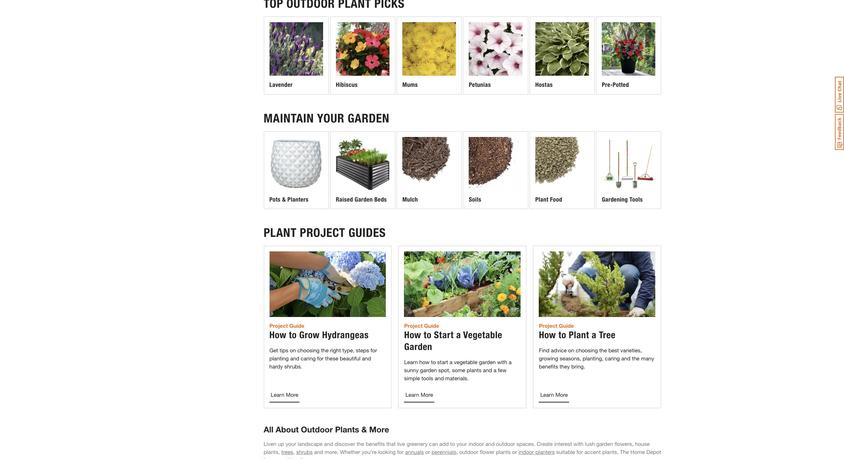Task type: vqa. For each thing, say whether or not it's contained in the screenshot.
TO inside Liven up your landscape and discover the benefits that live greenery can add to your indoor and outdoor spaces. Create interest with lush garden flowers, house plants,
yes



Task type: locate. For each thing, give the bounding box(es) containing it.
0 horizontal spatial with
[[497, 359, 507, 366]]

find
[[539, 348, 550, 354]]

the down varieties,
[[632, 356, 640, 362]]

0 vertical spatial indoor
[[469, 441, 484, 448]]

plant food
[[535, 196, 562, 204]]

1 plants, from the left
[[264, 449, 280, 456]]

1 caring from the left
[[301, 356, 316, 362]]

1 horizontal spatial plants,
[[602, 449, 619, 456]]

plants, up has
[[264, 449, 280, 456]]

how inside project guide how to plant a tree
[[539, 330, 556, 341]]

outdoor
[[496, 441, 515, 448], [459, 449, 478, 456]]

&
[[282, 196, 286, 204], [362, 425, 367, 435]]

0 horizontal spatial learn more link
[[269, 388, 300, 403]]

to right how
[[431, 359, 436, 366]]

benefits inside liven up your landscape and discover the benefits that live greenery can add to your indoor and outdoor spaces. create interest with lush garden flowers, house plants,
[[366, 441, 385, 448]]

1 horizontal spatial learn more
[[406, 392, 433, 398]]

indoor up flower
[[469, 441, 484, 448]]

project inside 'project guide how to grow hydrangeas'
[[269, 323, 288, 329]]

0 horizontal spatial plants
[[467, 367, 482, 374]]

and down varieties,
[[621, 356, 631, 362]]

with up few
[[497, 359, 507, 366]]

image for how to plant a tree image
[[539, 252, 656, 318]]

vegetable
[[463, 330, 502, 341]]

learn more link down hardy
[[269, 388, 300, 403]]

hardy
[[269, 364, 283, 370]]

tips
[[280, 347, 288, 354]]

learn for how to plant a tree
[[540, 392, 554, 398]]

get
[[269, 347, 278, 354]]

more up that
[[369, 425, 389, 435]]

plant inside project guide how to plant a tree
[[569, 330, 589, 341]]

guide inside 'project guide how to grow hydrangeas'
[[289, 323, 305, 329]]

2 plants, from the left
[[602, 449, 619, 456]]

outdoor left spaces.
[[496, 441, 515, 448]]

project for how to start a vegetable garden
[[404, 323, 423, 329]]

add
[[440, 441, 449, 448]]

on inside the get tips on choosing the right type, steps for planting and caring for these beautiful and hardy shrubs.
[[290, 347, 296, 354]]

garden up 'tools'
[[420, 367, 437, 374]]

the inside liven up your landscape and discover the benefits that live greenery can add to your indoor and outdoor spaces. create interest with lush garden flowers, house plants,
[[357, 441, 364, 448]]

to right add on the right bottom
[[450, 441, 455, 448]]

varieties,
[[621, 348, 642, 354]]

or
[[425, 449, 430, 456], [512, 449, 517, 456]]

2 guide from the left
[[424, 323, 439, 329]]

indoor down spaces.
[[519, 449, 534, 456]]

more down 'tools'
[[421, 392, 433, 398]]

all
[[264, 425, 273, 435]]

project inside project guide how to start a vegetable garden
[[404, 323, 423, 329]]

1 guide from the left
[[289, 323, 305, 329]]

0 horizontal spatial choosing
[[298, 347, 320, 354]]

1 vertical spatial with
[[574, 441, 584, 448]]

on
[[290, 347, 296, 354], [568, 348, 574, 354]]

1 horizontal spatial outdoor
[[496, 441, 515, 448]]

with left lush
[[574, 441, 584, 448]]

1 horizontal spatial indoor
[[519, 449, 534, 456]]

plant food link
[[530, 132, 595, 209]]

benefits up you're
[[366, 441, 385, 448]]

and
[[290, 356, 299, 362], [362, 356, 371, 362], [621, 356, 631, 362], [483, 367, 492, 374], [435, 375, 444, 382], [324, 441, 333, 448], [486, 441, 495, 448], [314, 449, 323, 456]]

0 horizontal spatial indoor
[[469, 441, 484, 448]]

liven up your landscape and discover the benefits that live greenery can add to your indoor and outdoor spaces. create interest with lush garden flowers, house plants,
[[264, 441, 651, 456]]

or down can
[[425, 449, 430, 456]]

learn for how to grow hydrangeas
[[271, 392, 284, 398]]

guide up advice
[[559, 323, 574, 329]]

caring down best
[[605, 356, 620, 362]]

to inside project guide how to start a vegetable garden
[[424, 330, 432, 341]]

something
[[274, 457, 299, 460]]

project
[[300, 226, 345, 240], [269, 323, 288, 329], [404, 323, 423, 329], [539, 323, 558, 329]]

guide up grow
[[289, 323, 305, 329]]

petunias link
[[464, 17, 528, 94]]

1 horizontal spatial plants
[[496, 449, 511, 456]]

learn more link for how to grow hydrangeas
[[269, 388, 300, 403]]

0 vertical spatial plant
[[535, 196, 549, 204]]

image for pots & planters image
[[269, 137, 323, 191]]

more for grow
[[286, 392, 298, 398]]

2 how from the left
[[404, 330, 421, 341]]

2 horizontal spatial learn more link
[[539, 388, 569, 403]]

image for hostas image
[[535, 22, 589, 76]]

0 horizontal spatial caring
[[301, 356, 316, 362]]

how inside project guide how to start a vegetable garden
[[404, 330, 421, 341]]

to left start
[[424, 330, 432, 341]]

these
[[325, 356, 338, 362]]

choosing down grow
[[298, 347, 320, 354]]

more for plant
[[556, 392, 568, 398]]

1 or from the left
[[425, 449, 430, 456]]

guide inside project guide how to start a vegetable garden
[[424, 323, 439, 329]]

2 learn more from the left
[[406, 392, 433, 398]]

1 horizontal spatial guide
[[424, 323, 439, 329]]

home
[[631, 449, 645, 456]]

learn more down hardy
[[271, 392, 298, 398]]

2 horizontal spatial how
[[539, 330, 556, 341]]

start
[[434, 330, 454, 341]]

caring up shrubs.
[[301, 356, 316, 362]]

to inside liven up your landscape and discover the benefits that live greenery can add to your indoor and outdoor spaces. create interest with lush garden flowers, house plants,
[[450, 441, 455, 448]]

0 horizontal spatial outdoor
[[459, 449, 478, 456]]

0 vertical spatial outdoor
[[496, 441, 515, 448]]

1 vertical spatial plants
[[496, 449, 511, 456]]

0 horizontal spatial learn more
[[271, 392, 298, 398]]

to up advice
[[559, 330, 566, 341]]

to
[[289, 330, 297, 341], [424, 330, 432, 341], [559, 330, 566, 341], [431, 359, 436, 366], [450, 441, 455, 448]]

1 vertical spatial benefits
[[366, 441, 385, 448]]

learn
[[404, 359, 418, 366], [271, 392, 284, 398], [406, 392, 419, 398], [540, 392, 554, 398]]

right
[[330, 347, 341, 354]]

indoor inside liven up your landscape and discover the benefits that live greenery can add to your indoor and outdoor spaces. create interest with lush garden flowers, house plants,
[[469, 441, 484, 448]]

project inside project guide how to plant a tree
[[539, 323, 558, 329]]

learn more link for how to start a vegetable garden
[[404, 388, 435, 403]]

1 horizontal spatial or
[[512, 449, 517, 456]]

outdoor
[[301, 425, 333, 435]]

learn more down simple at the left bottom
[[406, 392, 433, 398]]

shrubs.
[[284, 364, 302, 370]]

plants,
[[264, 449, 280, 456], [602, 449, 619, 456]]

0 horizontal spatial garden
[[420, 367, 437, 374]]

plants, left the
[[602, 449, 619, 456]]

advice
[[551, 348, 567, 354]]

start
[[437, 359, 448, 366]]

trees link
[[281, 449, 293, 456]]

or down spaces.
[[512, 449, 517, 456]]

& right pots
[[282, 196, 286, 204]]

1 horizontal spatial on
[[568, 348, 574, 354]]

1 vertical spatial plant
[[264, 226, 297, 240]]

1 horizontal spatial your
[[457, 441, 467, 448]]

3 how from the left
[[539, 330, 556, 341]]

choosing inside the get tips on choosing the right type, steps for planting and caring for these beautiful and hardy shrubs.
[[298, 347, 320, 354]]

plant
[[535, 196, 549, 204], [264, 226, 297, 240], [569, 330, 589, 341]]

benefits down the growing
[[539, 364, 558, 370]]

with inside learn how to start a vegetable garden with a sunny garden spot, some plants and a few simple tools and materials.
[[497, 359, 507, 366]]

1 horizontal spatial ,
[[456, 449, 458, 456]]

3 learn more link from the left
[[539, 388, 569, 403]]

benefits
[[539, 364, 558, 370], [366, 441, 385, 448]]

2 vertical spatial plant
[[569, 330, 589, 341]]

choosing inside find advice on choosing the best varieties, growing seasons, planting, caring and the many benefits they bring.
[[576, 348, 598, 354]]

2 vertical spatial garden
[[597, 441, 613, 448]]

guide inside project guide how to plant a tree
[[559, 323, 574, 329]]

petunias
[[469, 81, 491, 89]]

planters
[[536, 449, 555, 456]]

2 learn more link from the left
[[404, 388, 435, 403]]

1 your from the left
[[286, 441, 296, 448]]

to inside 'project guide how to grow hydrangeas'
[[289, 330, 297, 341]]

plants
[[467, 367, 482, 374], [496, 449, 511, 456]]

guides
[[349, 226, 386, 240]]

learn more link down simple at the left bottom
[[404, 388, 435, 403]]

1 horizontal spatial choosing
[[576, 348, 598, 354]]

1 vertical spatial &
[[362, 425, 367, 435]]

interest
[[554, 441, 572, 448]]

for left accent
[[577, 449, 583, 456]]

for
[[371, 347, 377, 354], [317, 356, 324, 362], [397, 449, 404, 456], [577, 449, 583, 456], [301, 457, 307, 460]]

how for how to start a vegetable garden
[[404, 330, 421, 341]]

project for how to plant a tree
[[539, 323, 558, 329]]

1 horizontal spatial plant
[[535, 196, 549, 204]]

0 horizontal spatial on
[[290, 347, 296, 354]]

2 horizontal spatial plant
[[569, 330, 589, 341]]

0 horizontal spatial or
[[425, 449, 430, 456]]

,
[[293, 449, 295, 456], [456, 449, 458, 456]]

image for soils image
[[469, 137, 523, 191]]

image for how to grow hydrangeas image
[[269, 252, 386, 318]]

garden right "vegetable"
[[479, 359, 496, 366]]

grow
[[299, 330, 320, 341]]

0 horizontal spatial plant
[[264, 226, 297, 240]]

plant for plant food
[[535, 196, 549, 204]]

outdoor left flower
[[459, 449, 478, 456]]

3 learn more from the left
[[540, 392, 568, 398]]

2 vertical spatial garden
[[404, 341, 432, 353]]

more down they
[[556, 392, 568, 398]]

learn how to start a vegetable garden with a sunny garden spot, some plants and a few simple tools and materials.
[[404, 359, 512, 382]]

best
[[609, 348, 619, 354]]

guide
[[289, 323, 305, 329], [424, 323, 439, 329], [559, 323, 574, 329]]

and left few
[[483, 367, 492, 374]]

the up these at the left bottom of page
[[321, 347, 329, 354]]

gardening tools
[[602, 196, 643, 204]]

project guide how to grow hydrangeas
[[269, 323, 369, 341]]

beds
[[374, 196, 387, 204]]

1 how from the left
[[269, 330, 286, 341]]

3 guide from the left
[[559, 323, 574, 329]]

0 vertical spatial with
[[497, 359, 507, 366]]

liven
[[264, 441, 277, 448]]

spot,
[[438, 367, 451, 374]]

choosing up planting,
[[576, 348, 598, 354]]

image for how to start a vegetable garden image
[[404, 252, 521, 318]]

2 on from the left
[[568, 348, 574, 354]]

indoor
[[469, 441, 484, 448], [519, 449, 534, 456]]

1 horizontal spatial how
[[404, 330, 421, 341]]

1 vertical spatial outdoor
[[459, 449, 478, 456]]

plants inside learn how to start a vegetable garden with a sunny garden spot, some plants and a few simple tools and materials.
[[467, 367, 482, 374]]

to for plant
[[559, 330, 566, 341]]

1 learn more from the left
[[271, 392, 298, 398]]

sunny
[[404, 367, 419, 374]]

the
[[321, 347, 329, 354], [599, 348, 607, 354], [632, 356, 640, 362], [357, 441, 364, 448]]

garden
[[479, 359, 496, 366], [420, 367, 437, 374], [597, 441, 613, 448]]

mums
[[402, 81, 418, 89]]

learn more
[[271, 392, 298, 398], [406, 392, 433, 398], [540, 392, 568, 398]]

how up find
[[539, 330, 556, 341]]

they
[[560, 364, 570, 370]]

your up "trees" link
[[286, 441, 296, 448]]

looking
[[378, 449, 396, 456]]

plants down "vegetable"
[[467, 367, 482, 374]]

2 horizontal spatial guide
[[559, 323, 574, 329]]

learn more down they
[[540, 392, 568, 398]]

caring inside the get tips on choosing the right type, steps for planting and caring for these beautiful and hardy shrubs.
[[301, 356, 316, 362]]

0 vertical spatial &
[[282, 196, 286, 204]]

1 horizontal spatial benefits
[[539, 364, 558, 370]]

how up how
[[404, 330, 421, 341]]

2 caring from the left
[[605, 356, 620, 362]]

how up get
[[269, 330, 286, 341]]

0 vertical spatial garden
[[479, 359, 496, 366]]

on right tips
[[290, 347, 296, 354]]

to left grow
[[289, 330, 297, 341]]

0 horizontal spatial plants,
[[264, 449, 280, 456]]

feedback link image
[[835, 114, 844, 150]]

image for mulch image
[[402, 137, 456, 191]]

your up suitable for accent plants, the home depot has something for everyone.
[[457, 441, 467, 448]]

food
[[550, 196, 562, 204]]

0 horizontal spatial ,
[[293, 449, 295, 456]]

0 vertical spatial plants
[[467, 367, 482, 374]]

the inside the get tips on choosing the right type, steps for planting and caring for these beautiful and hardy shrubs.
[[321, 347, 329, 354]]

image for petunias image
[[469, 22, 523, 76]]

1 learn more link from the left
[[269, 388, 300, 403]]

the left best
[[599, 348, 607, 354]]

more down shrubs.
[[286, 392, 298, 398]]

2 your from the left
[[457, 441, 467, 448]]

2 choosing from the left
[[576, 348, 598, 354]]

planting
[[269, 356, 289, 362]]

guide for grow
[[289, 323, 305, 329]]

1 vertical spatial garden
[[355, 196, 373, 204]]

1 on from the left
[[290, 347, 296, 354]]

0 horizontal spatial benefits
[[366, 441, 385, 448]]

live chat image
[[835, 77, 844, 113]]

trees , shrubs and more. whether you're looking for annuals or perennials , outdoor flower plants or indoor planters
[[281, 449, 555, 456]]

mulch
[[402, 196, 418, 204]]

to inside project guide how to plant a tree
[[559, 330, 566, 341]]

mulch link
[[397, 132, 462, 209]]

benefits inside find advice on choosing the best varieties, growing seasons, planting, caring and the many benefits they bring.
[[539, 364, 558, 370]]

plants right flower
[[496, 449, 511, 456]]

1 horizontal spatial learn more link
[[404, 388, 435, 403]]

and up everyone.
[[314, 449, 323, 456]]

to for start
[[424, 330, 432, 341]]

can
[[429, 441, 438, 448]]

choosing for grow
[[298, 347, 320, 354]]

a inside project guide how to start a vegetable garden
[[456, 330, 461, 341]]

2 horizontal spatial learn more
[[540, 392, 568, 398]]

garden inside liven up your landscape and discover the benefits that live greenery can add to your indoor and outdoor spaces. create interest with lush garden flowers, house plants,
[[597, 441, 613, 448]]

learn more link down they
[[539, 388, 569, 403]]

the up you're
[[357, 441, 364, 448]]

1 horizontal spatial garden
[[479, 359, 496, 366]]

1 horizontal spatial with
[[574, 441, 584, 448]]

0 horizontal spatial guide
[[289, 323, 305, 329]]

0 vertical spatial benefits
[[539, 364, 558, 370]]

on inside find advice on choosing the best varieties, growing seasons, planting, caring and the many benefits they bring.
[[568, 348, 574, 354]]

outdoor inside liven up your landscape and discover the benefits that live greenery can add to your indoor and outdoor spaces. create interest with lush garden flowers, house plants,
[[496, 441, 515, 448]]

guide up start
[[424, 323, 439, 329]]

1 choosing from the left
[[298, 347, 320, 354]]

how inside 'project guide how to grow hydrangeas'
[[269, 330, 286, 341]]

0 horizontal spatial how
[[269, 330, 286, 341]]

1 horizontal spatial caring
[[605, 356, 620, 362]]

project for how to grow hydrangeas
[[269, 323, 288, 329]]

0 horizontal spatial your
[[286, 441, 296, 448]]

perennials link
[[432, 449, 456, 456]]

hostas
[[535, 81, 553, 89]]

& right plants
[[362, 425, 367, 435]]

garden up accent
[[597, 441, 613, 448]]

2 horizontal spatial garden
[[597, 441, 613, 448]]

and up 'more.'
[[324, 441, 333, 448]]

learn inside learn how to start a vegetable garden with a sunny garden spot, some plants and a few simple tools and materials.
[[404, 359, 418, 366]]

on up seasons,
[[568, 348, 574, 354]]

planting,
[[583, 356, 604, 362]]

0 vertical spatial garden
[[348, 111, 390, 126]]

more
[[286, 392, 298, 398], [421, 392, 433, 398], [556, 392, 568, 398], [369, 425, 389, 435]]



Task type: describe. For each thing, give the bounding box(es) containing it.
for right steps at the left of the page
[[371, 347, 377, 354]]

pre-potted link
[[597, 17, 661, 94]]

and up flower
[[486, 441, 495, 448]]

learn more for how to start a vegetable garden
[[406, 392, 433, 398]]

how for how to grow hydrangeas
[[269, 330, 286, 341]]

learn more for how to plant a tree
[[540, 392, 568, 398]]

garden inside "link"
[[355, 196, 373, 204]]

seasons,
[[560, 356, 581, 362]]

discover
[[335, 441, 355, 448]]

get tips on choosing the right type, steps for planting and caring for these beautiful and hardy shrubs.
[[269, 347, 377, 370]]

pots & planters link
[[264, 132, 329, 209]]

soils
[[469, 196, 481, 204]]

annuals link
[[405, 449, 424, 456]]

how
[[419, 359, 430, 366]]

tools
[[422, 375, 433, 382]]

for down shrubs link
[[301, 457, 307, 460]]

few
[[498, 367, 507, 374]]

for left these at the left bottom of page
[[317, 356, 324, 362]]

with inside liven up your landscape and discover the benefits that live greenery can add to your indoor and outdoor spaces. create interest with lush garden flowers, house plants,
[[574, 441, 584, 448]]

annuals
[[405, 449, 424, 456]]

plants
[[335, 425, 359, 435]]

type,
[[342, 347, 354, 354]]

plant project guides
[[264, 226, 386, 240]]

to for grow
[[289, 330, 297, 341]]

you're
[[362, 449, 377, 456]]

all about outdoor plants & more
[[264, 425, 389, 435]]

bring.
[[572, 364, 585, 370]]

image for plant food image
[[535, 137, 589, 191]]

vegetable
[[454, 359, 478, 366]]

hibiscus link
[[331, 17, 395, 94]]

1 vertical spatial indoor
[[519, 449, 534, 456]]

1 , from the left
[[293, 449, 295, 456]]

image for mums image
[[402, 22, 456, 76]]

accent
[[585, 449, 601, 456]]

for down live in the bottom of the page
[[397, 449, 404, 456]]

guide for plant
[[559, 323, 574, 329]]

indoor planters link
[[519, 449, 555, 456]]

beautiful
[[340, 356, 361, 362]]

image for raised garden beds image
[[336, 137, 390, 191]]

the
[[620, 449, 629, 456]]

project guide how to start a vegetable garden
[[404, 323, 502, 353]]

2 , from the left
[[456, 449, 458, 456]]

tools
[[630, 196, 643, 204]]

1 vertical spatial garden
[[420, 367, 437, 374]]

mums link
[[397, 17, 462, 94]]

many
[[641, 356, 654, 362]]

lavender link
[[264, 17, 329, 94]]

hydrangeas
[[322, 330, 369, 341]]

shrubs
[[296, 449, 313, 456]]

create
[[537, 441, 553, 448]]

simple
[[404, 375, 420, 382]]

trees
[[281, 449, 293, 456]]

shrubs link
[[296, 449, 313, 456]]

your
[[317, 111, 344, 126]]

on for plant
[[568, 348, 574, 354]]

planters
[[288, 196, 309, 204]]

pots
[[269, 196, 281, 204]]

on for grow
[[290, 347, 296, 354]]

house
[[635, 441, 650, 448]]

flower
[[480, 449, 495, 456]]

learn more link for how to plant a tree
[[539, 388, 569, 403]]

tree
[[599, 330, 616, 341]]

materials.
[[445, 375, 469, 382]]

flowers,
[[615, 441, 634, 448]]

learn more for how to grow hydrangeas
[[271, 392, 298, 398]]

maintain
[[264, 111, 314, 126]]

raised
[[336, 196, 353, 204]]

soils link
[[464, 132, 528, 209]]

pre-
[[602, 81, 613, 89]]

raised garden beds
[[336, 196, 387, 204]]

image for lavender image
[[269, 22, 323, 76]]

more for start
[[421, 392, 433, 398]]

lush
[[585, 441, 595, 448]]

choosing for plant
[[576, 348, 598, 354]]

raised garden beds link
[[331, 132, 395, 209]]

greenery
[[407, 441, 428, 448]]

hostas link
[[530, 17, 595, 94]]

landscape
[[298, 441, 323, 448]]

2 or from the left
[[512, 449, 517, 456]]

maintain your garden
[[264, 111, 390, 126]]

about
[[276, 425, 299, 435]]

pots & planters
[[269, 196, 309, 204]]

caring inside find advice on choosing the best varieties, growing seasons, planting, caring and the many benefits they bring.
[[605, 356, 620, 362]]

0 horizontal spatial &
[[282, 196, 286, 204]]

1 horizontal spatial &
[[362, 425, 367, 435]]

plants, inside liven up your landscape and discover the benefits that live greenery can add to your indoor and outdoor spaces. create interest with lush garden flowers, house plants,
[[264, 449, 280, 456]]

gardening
[[602, 196, 628, 204]]

live
[[397, 441, 405, 448]]

image for pre-potted image
[[602, 22, 656, 76]]

some
[[452, 367, 465, 374]]

and up shrubs.
[[290, 356, 299, 362]]

image for gardening tools image
[[602, 137, 656, 191]]

and down steps at the left of the page
[[362, 356, 371, 362]]

depot
[[647, 449, 661, 456]]

more.
[[325, 449, 339, 456]]

growing
[[539, 356, 558, 362]]

pre-potted
[[602, 81, 629, 89]]

to inside learn how to start a vegetable garden with a sunny garden spot, some plants and a few simple tools and materials.
[[431, 359, 436, 366]]

lavender
[[269, 81, 293, 89]]

garden inside project guide how to start a vegetable garden
[[404, 341, 432, 353]]

project guide how to plant a tree
[[539, 323, 616, 341]]

whether
[[340, 449, 360, 456]]

guide for start
[[424, 323, 439, 329]]

hibiscus
[[336, 81, 358, 89]]

spaces.
[[517, 441, 535, 448]]

up
[[278, 441, 284, 448]]

potted
[[613, 81, 629, 89]]

image for hibiscus image
[[336, 22, 390, 76]]

learn for how to start a vegetable garden
[[406, 392, 419, 398]]

that
[[386, 441, 396, 448]]

how for how to plant a tree
[[539, 330, 556, 341]]

plants, inside suitable for accent plants, the home depot has something for everyone.
[[602, 449, 619, 456]]

and inside find advice on choosing the best varieties, growing seasons, planting, caring and the many benefits they bring.
[[621, 356, 631, 362]]

a inside project guide how to plant a tree
[[592, 330, 597, 341]]

plant for plant project guides
[[264, 226, 297, 240]]

everyone.
[[309, 457, 332, 460]]

and down spot,
[[435, 375, 444, 382]]



